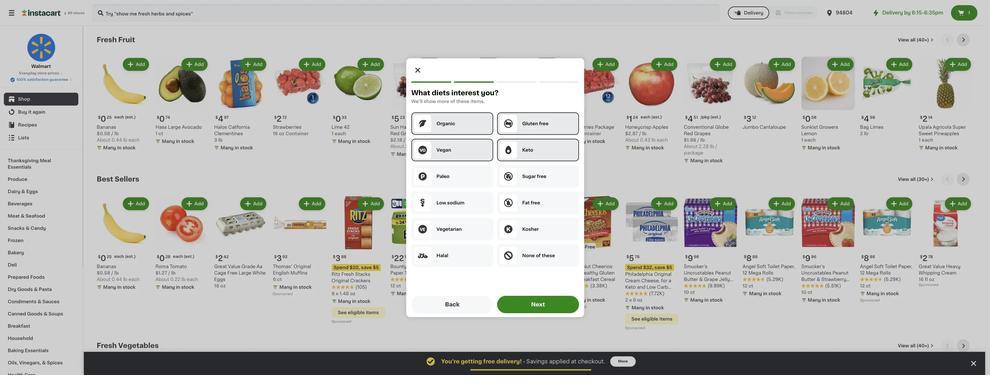 Task type: locate. For each thing, give the bounding box(es) containing it.
0 vertical spatial low
[[437, 201, 446, 205]]

$5 for 5
[[667, 266, 673, 270]]

$1.98 for bag
[[449, 138, 462, 143]]

2 0.44 from the top
[[112, 278, 122, 282]]

honey nut cheerios heart healthy gluten free breakfast cereal
[[567, 265, 615, 282]]

1 vertical spatial 16
[[919, 278, 924, 282]]

fresh left vegetables
[[97, 343, 117, 350]]

2 10 from the left
[[802, 291, 807, 295]]

1 vertical spatial 92
[[283, 256, 288, 259]]

1 vertical spatial 42
[[224, 256, 229, 259]]

smucker's inside smucker's uncrustables peanut butter & strawberry jam sandwich
[[802, 265, 825, 269]]

0 vertical spatial these
[[456, 99, 470, 104]]

0 vertical spatial 0.44
[[112, 138, 122, 143]]

3 up jumbo
[[747, 116, 752, 123]]

sponsored badge image for great value heavy whipping cream
[[919, 284, 939, 287]]

$4.81 per package (estimated) element
[[449, 113, 503, 124]]

great value grade aa cage free large white eggs 18 oz
[[214, 265, 266, 289]]

grapes
[[486, 125, 503, 130], [695, 132, 711, 136], [401, 132, 417, 136]]

goods
[[17, 288, 33, 292], [27, 312, 43, 317]]

produce link
[[4, 174, 78, 186]]

0 horizontal spatial /pkg (est.)
[[408, 116, 428, 119]]

/pkg right '81'
[[466, 116, 475, 119]]

california for halos california clementines 3 lb
[[228, 125, 250, 130]]

walmart
[[31, 64, 51, 69]]

bag
[[860, 125, 869, 130], [449, 132, 458, 136]]

1 smucker's from the left
[[684, 265, 708, 269]]

$1.98 inside green seedless grapes bag $1.98 / lb about 2.43 lb / package
[[449, 138, 462, 143]]

package
[[422, 145, 441, 149], [449, 151, 469, 156], [684, 151, 704, 156]]

everyday store prices link
[[19, 71, 63, 76]]

0 vertical spatial 25
[[107, 116, 112, 120]]

2 $ 9 96 from the left
[[803, 255, 817, 263]]

3 item carousel region from the top
[[97, 340, 973, 376]]

free right sugar
[[537, 174, 547, 179]]

2 smucker's from the left
[[802, 265, 825, 269]]

16 left fl
[[919, 278, 924, 282]]

treatment tracker modal dialog
[[84, 353, 986, 376]]

1 horizontal spatial see
[[632, 317, 641, 322]]

sponsored badge image
[[919, 284, 939, 287], [273, 293, 293, 297], [860, 299, 880, 303], [567, 306, 586, 309], [332, 321, 351, 324], [625, 327, 645, 331]]

large down 74
[[168, 125, 181, 130]]

5 for $ 5 76
[[629, 255, 634, 263]]

sandwich
[[684, 284, 706, 289], [813, 284, 835, 289]]

$0.28 each (estimated) element
[[156, 253, 209, 264]]

4 inside $4.81 per package (estimated) element
[[453, 116, 458, 123]]

0.44 for 2
[[112, 278, 122, 282]]

smucker's for smucker's uncrustables peanut butter & grape jelly sandwich
[[684, 265, 708, 269]]

items for 5
[[660, 317, 673, 322]]

18 right "22"
[[405, 256, 409, 259]]

satisfaction
[[27, 78, 49, 82]]

1 california from the left
[[228, 125, 250, 130]]

add your shopping preferences element
[[406, 58, 584, 318]]

keto down the bag
[[522, 148, 533, 152]]

0 horizontal spatial free
[[228, 271, 238, 276]]

1 horizontal spatial bag
[[860, 125, 869, 130]]

bananas $0.58 / lb about 0.44 lb each for 2
[[97, 265, 140, 282]]

uncrustables up jam
[[802, 271, 832, 276]]

bananas $0.58 / lb about 0.44 lb each for 4
[[97, 125, 140, 143]]

0 horizontal spatial smucker's
[[684, 265, 708, 269]]

each inside sunkist growers lemon 1 each
[[805, 138, 816, 143]]

1 vertical spatial eligible
[[642, 317, 659, 322]]

view all (40+) for fresh fruit
[[898, 38, 930, 42]]

value up whipping
[[933, 265, 945, 269]]

81
[[459, 116, 463, 120]]

0 vertical spatial bananas $0.58 / lb about 0.44 lb each
[[97, 125, 140, 143]]

2 down $ 4 98
[[860, 132, 863, 136]]

fresh inside ritz fresh stacks original crackers
[[342, 273, 354, 277]]

gluten inside add your shopping preferences element
[[522, 121, 538, 126]]

$ 9 96 up smucker's uncrustables peanut butter & grape jelly sandwich
[[686, 255, 699, 263]]

1 horizontal spatial 10
[[802, 291, 807, 295]]

10 ct for smucker's uncrustables peanut butter & strawberry jam sandwich
[[802, 291, 813, 295]]

lime 42 1 each
[[332, 125, 350, 136]]

1 angel from the left
[[743, 265, 756, 269]]

3 all from the top
[[911, 344, 916, 349]]

3 12 ct from the left
[[860, 284, 871, 289]]

lists
[[18, 136, 29, 140]]

great up cage
[[214, 265, 227, 269]]

96 up smucker's uncrustables peanut butter & strawberry jam sandwich
[[812, 256, 817, 259]]

0 horizontal spatial save
[[361, 266, 372, 270]]

x left 1.48
[[336, 292, 339, 297]]

1 horizontal spatial save
[[655, 266, 666, 270]]

$ 3 92 up premium
[[509, 116, 523, 123]]

2 red from the left
[[391, 132, 400, 136]]

$ inside $ 0 28
[[157, 256, 159, 259]]

eligible down 1.48
[[348, 311, 365, 316]]

0 vertical spatial view
[[898, 38, 910, 42]]

4 4 from the left
[[864, 116, 870, 123]]

12 ct down paper in the left of the page
[[391, 284, 401, 289]]

1 vertical spatial items
[[660, 317, 673, 322]]

1 all from the top
[[911, 38, 916, 42]]

0 horizontal spatial /pkg
[[408, 116, 417, 119]]

3 for spend $20, save $5
[[336, 255, 341, 263]]

/pkg inside $5.23 per package (estimated) element
[[408, 116, 417, 119]]

see eligible items button for 3
[[332, 308, 385, 319]]

0 horizontal spatial these
[[456, 99, 470, 104]]

1 horizontal spatial items
[[660, 317, 673, 322]]

6:35pm
[[925, 10, 944, 15]]

/pkg (est.) inside $5.23 per package (estimated) element
[[408, 116, 428, 119]]

grapes inside sun harvest seedless red grapes $2.18 / lb about 2.4 lb / package
[[401, 132, 417, 136]]

peanut for grape
[[715, 271, 732, 276]]

a
[[669, 279, 672, 284]]

1 vertical spatial low
[[647, 286, 656, 290]]

2 mega from the left
[[866, 271, 879, 276]]

1 25 from the top
[[107, 116, 112, 120]]

sandwich down the grape at the right bottom of the page
[[684, 284, 706, 289]]

1 10 ct from the left
[[684, 291, 695, 295]]

bag down $ 4 98
[[860, 125, 869, 130]]

gluten inside honey nut cheerios heart healthy gluten free breakfast cereal
[[600, 271, 615, 276]]

$ 2 42
[[216, 255, 229, 263]]

4 for $ 4 98
[[864, 116, 870, 123]]

great inside great value heavy whipping cream 16 fl oz
[[919, 265, 932, 269]]

0 vertical spatial original
[[294, 265, 311, 269]]

0 horizontal spatial large
[[168, 125, 181, 130]]

package for about 2.28 lb / package
[[684, 151, 704, 156]]

oz down cage
[[220, 284, 226, 289]]

package for about 2.43 lb / package
[[449, 151, 469, 156]]

bag down 'green'
[[449, 132, 458, 136]]

2 /pkg from the left
[[701, 116, 710, 119]]

0 vertical spatial 42
[[344, 125, 350, 130]]

save for 3
[[361, 266, 372, 270]]

value inside 'great value purified drinking water'
[[522, 265, 534, 269]]

lemons
[[508, 132, 526, 136]]

1 horizontal spatial package
[[449, 151, 469, 156]]

$ 9 96 up smucker's uncrustables peanut butter & strawberry jam sandwich
[[803, 255, 817, 263]]

0 vertical spatial all
[[911, 38, 916, 42]]

2 /pkg (est.) from the left
[[408, 116, 428, 119]]

0 horizontal spatial eggs
[[26, 190, 38, 194]]

grape
[[704, 278, 718, 282]]

free right fat
[[531, 201, 540, 205]]

california for premium california lemons 2 lb bag
[[529, 125, 551, 130]]

2 (40+) from the top
[[917, 344, 930, 349]]

bag inside "bag limes 2 lb"
[[860, 125, 869, 130]]

oz
[[573, 132, 578, 136], [279, 132, 284, 136], [930, 278, 935, 282], [220, 284, 226, 289], [577, 291, 583, 295], [350, 292, 356, 297], [637, 298, 643, 303]]

3 left 88
[[336, 255, 341, 263]]

view for 8
[[898, 177, 910, 182]]

3 /pkg from the left
[[408, 116, 417, 119]]

ct
[[159, 132, 163, 136], [277, 278, 282, 282], [396, 284, 401, 289], [749, 284, 754, 289], [866, 284, 871, 289], [690, 291, 695, 295], [808, 291, 813, 295]]

92 for premium california lemons
[[518, 116, 523, 120]]

2 horizontal spatial 12 ct
[[860, 284, 871, 289]]

18 inside $ 22 18
[[405, 256, 409, 259]]

1 0.44 from the top
[[112, 138, 122, 143]]

uncrustables for strawberry
[[802, 271, 832, 276]]

goods for canned
[[27, 312, 43, 317]]

0 horizontal spatial rolls
[[763, 271, 774, 276]]

12 ct right the (9.99k) at the right
[[743, 284, 754, 289]]

oz inside raspberries package 12 oz container
[[573, 132, 578, 136]]

essentials inside thanksgiving meal essentials
[[8, 165, 31, 170]]

& left the sauces
[[38, 300, 41, 304]]

2 4 from the left
[[453, 116, 458, 123]]

great up drinking
[[508, 265, 521, 269]]

2 view from the top
[[898, 177, 910, 182]]

1 horizontal spatial delivery
[[883, 10, 904, 15]]

jumbo
[[743, 125, 759, 130]]

california up clementines
[[228, 125, 250, 130]]

1 spend from the left
[[334, 266, 349, 270]]

2 paper, from the left
[[899, 265, 913, 269]]

0
[[101, 116, 106, 123], [336, 116, 341, 123], [806, 116, 811, 123], [159, 116, 165, 123], [101, 255, 106, 263], [159, 255, 165, 263]]

mega
[[749, 271, 762, 276], [866, 271, 879, 276]]

0 horizontal spatial delivery
[[744, 11, 764, 15]]

2 seedless from the left
[[419, 125, 440, 130]]

$ 0 25 for 4
[[98, 116, 112, 123]]

1 horizontal spatial low
[[647, 286, 656, 290]]

goods down prepared foods
[[17, 288, 33, 292]]

5 left 63
[[512, 255, 517, 263]]

1 horizontal spatial these
[[542, 254, 555, 258]]

grapes down harvest at the left of the page
[[401, 132, 417, 136]]

/pkg (est.) inside "$4.51 per package (estimated)" 'element'
[[701, 116, 721, 119]]

10 ct down smucker's uncrustables peanut butter & grape jelly sandwich
[[684, 291, 695, 295]]

bananas for 2
[[97, 265, 116, 269]]

2 down lemons
[[508, 138, 511, 143]]

value inside great value heavy whipping cream 16 fl oz
[[933, 265, 945, 269]]

10 down jam
[[802, 291, 807, 295]]

sweet
[[919, 132, 933, 136]]

9 up smucker's uncrustables peanut butter & grape jelly sandwich
[[688, 255, 693, 263]]

1 uncrustables from the left
[[684, 271, 714, 276]]

9 up smucker's uncrustables peanut butter & strawberry jam sandwich
[[806, 255, 811, 263]]

0 horizontal spatial sandwich
[[684, 284, 706, 289]]

2 horizontal spatial original
[[654, 273, 672, 277]]

1 96 from the left
[[694, 256, 699, 259]]

0 horizontal spatial gluten
[[522, 121, 538, 126]]

0 vertical spatial $0.25 each (estimated) element
[[97, 113, 150, 124]]

goods inside canned goods & soups link
[[27, 312, 43, 317]]

tomato
[[170, 265, 187, 269]]

2 25 from the top
[[107, 256, 112, 259]]

package down 2.43 in the top left of the page
[[449, 151, 469, 156]]

8 x 1.48 oz
[[332, 292, 356, 297]]

3 up premium
[[512, 116, 517, 123]]

0 vertical spatial bananas
[[97, 125, 116, 130]]

96 for smucker's uncrustables peanut butter & grape jelly sandwich
[[694, 256, 699, 259]]

1 horizontal spatial 18
[[405, 256, 409, 259]]

0 horizontal spatial 10
[[684, 291, 689, 295]]

0 vertical spatial goods
[[17, 288, 33, 292]]

1 $5 from the left
[[373, 266, 379, 270]]

spend for 3
[[334, 266, 349, 270]]

large down grade
[[239, 271, 251, 276]]

1 9 from the left
[[688, 255, 693, 263]]

$1.98 down 'green'
[[449, 138, 462, 143]]

2 spend from the left
[[627, 266, 642, 270]]

fresh down $20,
[[342, 273, 354, 277]]

1 horizontal spatial spend
[[627, 266, 642, 270]]

1 vertical spatial these
[[542, 254, 555, 258]]

oz inside great value heavy whipping cream 16 fl oz
[[930, 278, 935, 282]]

0 horizontal spatial see eligible items
[[338, 311, 379, 316]]

2 view all (40+) from the top
[[898, 344, 930, 349]]

red inside sun harvest seedless red grapes $2.18 / lb about 2.4 lb / package
[[391, 132, 400, 136]]

& left spices
[[42, 361, 46, 366]]

1 vertical spatial see eligible items
[[632, 317, 673, 322]]

gluten
[[522, 121, 538, 126], [600, 271, 615, 276]]

1 inside upala agricola super sweet pineapples 1 each
[[919, 138, 921, 143]]

6:15-
[[912, 10, 925, 15]]

/pkg inside "$4.51 per package (estimated)" 'element'
[[701, 116, 710, 119]]

1 view all (40+) button from the top
[[896, 34, 937, 46]]

96 up smucker's uncrustables peanut butter & grape jelly sandwich
[[694, 256, 699, 259]]

delivery!
[[497, 360, 522, 365]]

stock
[[358, 139, 371, 144], [593, 139, 606, 144], [181, 139, 194, 144], [123, 146, 136, 150], [240, 146, 253, 150], [828, 146, 841, 150], [651, 146, 664, 150], [945, 146, 958, 150], [416, 152, 429, 157], [475, 159, 488, 163], [710, 159, 723, 163], [123, 286, 136, 290], [181, 286, 194, 290], [299, 286, 312, 290], [416, 292, 429, 297], [769, 292, 782, 297], [886, 292, 899, 297], [593, 298, 606, 303], [710, 298, 723, 303], [828, 298, 841, 303], [358, 300, 371, 304], [651, 306, 664, 311]]

low down cheese,
[[647, 286, 656, 290]]

2 $0.58 from the top
[[97, 271, 110, 276]]

product group
[[97, 57, 150, 153], [156, 57, 209, 146], [214, 57, 268, 153], [273, 57, 327, 137], [332, 57, 385, 146], [391, 57, 444, 159], [449, 57, 503, 166], [508, 57, 562, 144], [567, 57, 620, 146], [625, 57, 679, 153], [684, 57, 738, 166], [743, 57, 797, 131], [802, 57, 855, 153], [860, 57, 914, 137], [919, 57, 973, 153], [97, 196, 150, 292], [156, 196, 209, 292], [214, 196, 268, 290], [273, 196, 327, 298], [332, 196, 385, 326], [391, 196, 444, 299], [449, 196, 503, 292], [508, 196, 562, 283], [567, 196, 620, 311], [625, 196, 679, 332], [684, 196, 738, 305], [743, 196, 797, 299], [802, 196, 855, 305], [860, 196, 914, 305], [919, 196, 973, 289], [391, 363, 444, 376], [449, 363, 503, 376], [508, 363, 562, 376], [567, 363, 620, 376], [919, 363, 973, 376]]

/pkg (est.) for 4
[[701, 116, 721, 119]]

$0.25 each (estimated) element
[[97, 113, 150, 124], [97, 253, 150, 264]]

$ inside the $ 3 12
[[744, 116, 747, 120]]

each inside the lime 42 1 each
[[335, 132, 346, 136]]

peanut up jelly
[[715, 271, 732, 276]]

cream
[[942, 271, 957, 276], [625, 279, 641, 284]]

1 horizontal spatial 96
[[812, 256, 817, 259]]

0 vertical spatial cream
[[942, 271, 957, 276]]

sandwich inside smucker's uncrustables peanut butter & grape jelly sandwich
[[684, 284, 706, 289]]

98
[[870, 116, 876, 120]]

container
[[579, 132, 601, 136]]

value up water
[[522, 265, 534, 269]]

smucker's up jam
[[802, 265, 825, 269]]

each inside upala agricola super sweet pineapples 1 each
[[922, 138, 934, 143]]

$ 0 33
[[333, 116, 347, 123]]

these up purified
[[542, 254, 555, 258]]

2 save from the left
[[655, 266, 666, 270]]

1 bananas $0.58 / lb about 0.44 lb each from the top
[[97, 125, 140, 143]]

$0.25 each (estimated) element for 2
[[97, 253, 150, 264]]

None search field
[[92, 4, 720, 22]]

butter for smucker's uncrustables peanut butter & strawberry jam sandwich
[[802, 278, 816, 282]]

all for 4
[[911, 38, 916, 42]]

& left candy at the left bottom of page
[[26, 226, 29, 231]]

sandwich down strawberry
[[813, 284, 835, 289]]

1 horizontal spatial 12 ct
[[743, 284, 754, 289]]

$ 3 92 up thomas'
[[274, 255, 288, 263]]

0 horizontal spatial soft
[[757, 265, 767, 269]]

all for 8
[[911, 177, 916, 182]]

42 inside the lime 42 1 each
[[344, 125, 350, 130]]

1 value from the left
[[228, 265, 240, 269]]

package right 2.4
[[422, 145, 441, 149]]

x for 5
[[629, 298, 632, 303]]

1 /pkg from the left
[[466, 116, 475, 119]]

(est.) inside "$4.51 per package (estimated)" 'element'
[[711, 116, 721, 119]]

of right none
[[536, 254, 541, 258]]

2 bananas from the top
[[97, 265, 116, 269]]

1 horizontal spatial original
[[332, 279, 349, 284]]

delivery for delivery by 6:15-6:35pm
[[883, 10, 904, 15]]

2 uncrustables from the left
[[802, 271, 832, 276]]

$5 up a
[[667, 266, 673, 270]]

1 horizontal spatial free
[[567, 278, 577, 282]]

2 inside premium california lemons 2 lb bag
[[508, 138, 511, 143]]

uncrustables for grape
[[684, 271, 714, 276]]

butter inside smucker's uncrustables peanut butter & grape jelly sandwich
[[684, 278, 698, 282]]

value left grade
[[228, 265, 240, 269]]

0 horizontal spatial x
[[336, 292, 339, 297]]

1 $0.25 each (estimated) element from the top
[[97, 113, 150, 124]]

0.43
[[640, 138, 651, 143]]

uncrustables up the grape at the right bottom of the page
[[684, 271, 714, 276]]

2 vertical spatial item carousel region
[[97, 340, 973, 376]]

buy it again
[[18, 110, 45, 115]]

sugar free
[[522, 174, 547, 179]]

3 value from the left
[[933, 265, 945, 269]]

1 $1.98 from the left
[[449, 138, 462, 143]]

(est.) inside $5.23 per package (estimated) element
[[417, 116, 428, 119]]

size
[[430, 265, 439, 269]]

96 for smucker's uncrustables peanut butter & strawberry jam sandwich
[[812, 256, 817, 259]]

0 vertical spatial large
[[168, 125, 181, 130]]

4 left 51
[[688, 116, 693, 123]]

value inside great value grade aa cage free large white eggs 18 oz
[[228, 265, 240, 269]]

0 horizontal spatial 86
[[753, 256, 758, 259]]

(est.)
[[125, 116, 136, 119], [476, 116, 487, 119], [711, 116, 721, 119], [417, 116, 428, 119], [652, 116, 662, 119], [125, 255, 136, 259], [184, 255, 195, 259]]

2.4
[[405, 145, 413, 149]]

bag limes 2 lb
[[860, 125, 884, 136]]

1 save from the left
[[361, 266, 372, 270]]

1 horizontal spatial angel soft toilet paper, 12 mega rolls
[[860, 265, 913, 276]]

eligible down 2 x 8 oz
[[642, 317, 659, 322]]

seedless down $5.23 per package (estimated) element
[[419, 125, 440, 130]]

of inside the "what diets interest you? we'll show more of these items."
[[450, 99, 455, 104]]

92 up premium
[[518, 116, 523, 120]]

12 ct
[[391, 284, 401, 289], [743, 284, 754, 289], [860, 284, 871, 289]]

jam
[[802, 284, 812, 289]]

oz inside strawberries 16 oz container
[[279, 132, 284, 136]]

1 vertical spatial eggs
[[214, 278, 226, 282]]

0 vertical spatial of
[[450, 99, 455, 104]]

raspberries package 12 oz container
[[567, 125, 615, 136]]

0 vertical spatial gluten
[[522, 121, 538, 126]]

essentials down thanksgiving
[[8, 165, 31, 170]]

1 10 from the left
[[684, 291, 689, 295]]

0 horizontal spatial 9
[[688, 255, 693, 263]]

1 vertical spatial keto
[[625, 286, 636, 290]]

1 $ 9 96 from the left
[[686, 255, 699, 263]]

grapes inside green seedless grapes bag $1.98 / lb about 2.43 lb / package
[[486, 125, 503, 130]]

1 vertical spatial breakfast
[[8, 324, 30, 329]]

2 peanut from the left
[[833, 271, 849, 276]]

low inside philadelphia original cream cheese, for a keto and low carb lifestyle
[[647, 286, 656, 290]]

keto up lifestyle
[[625, 286, 636, 290]]

great for $ 2 78
[[919, 265, 932, 269]]

1 $0.58 from the top
[[97, 132, 110, 136]]

100%
[[16, 78, 26, 82]]

see for 3
[[338, 311, 347, 316]]

canned
[[8, 312, 26, 317]]

$5
[[373, 266, 379, 270], [667, 266, 673, 270]]

2 86 from the left
[[870, 256, 876, 259]]

see for 5
[[632, 317, 641, 322]]

essentials up oils, vinegars, & spices in the bottom of the page
[[25, 349, 49, 354]]

each (est.) for 2
[[114, 255, 136, 259]]

2 9 from the left
[[806, 255, 811, 263]]

1 horizontal spatial seedless
[[464, 125, 485, 130]]

1 vertical spatial view all (40+) button
[[896, 340, 937, 353]]

1 vertical spatial large
[[239, 271, 251, 276]]

1 $ 0 25 from the top
[[98, 116, 112, 123]]

1 horizontal spatial butter
[[802, 278, 816, 282]]

all inside "popup button"
[[911, 177, 916, 182]]

0.44 for 4
[[112, 138, 122, 143]]

$ inside $ 2 14
[[921, 116, 923, 120]]

eggs inside "link"
[[26, 190, 38, 194]]

2 view all (40+) button from the top
[[896, 340, 937, 353]]

1 horizontal spatial see eligible items
[[632, 317, 673, 322]]

51
[[694, 116, 698, 120]]

goods down "condiments & sauces"
[[27, 312, 43, 317]]

great for $ 2 42
[[214, 265, 227, 269]]

2 left 72
[[277, 116, 282, 123]]

3 down halos
[[214, 138, 217, 143]]

$20,
[[350, 266, 360, 270]]

1 horizontal spatial see eligible items button
[[625, 314, 679, 325]]

eggs up beverages link
[[26, 190, 38, 194]]

2 california from the left
[[529, 125, 551, 130]]

3 great from the left
[[919, 265, 932, 269]]

1 rolls from the left
[[763, 271, 774, 276]]

& inside smucker's uncrustables peanut butter & strawberry jam sandwich
[[817, 278, 821, 282]]

smucker's inside smucker's uncrustables peanut butter & grape jelly sandwich
[[684, 265, 708, 269]]

1 horizontal spatial peanut
[[833, 271, 849, 276]]

1 horizontal spatial $ 3 92
[[509, 116, 523, 123]]

2 horizontal spatial great
[[919, 265, 932, 269]]

1 4 from the left
[[218, 116, 223, 123]]

$1.24 each (estimated) element
[[625, 113, 679, 124]]

sandwich for grape
[[684, 284, 706, 289]]

california inside premium california lemons 2 lb bag
[[529, 125, 551, 130]]

fat free
[[522, 201, 540, 205]]

0 vertical spatial see
[[338, 311, 347, 316]]

0 vertical spatial 92
[[518, 116, 523, 120]]

1 horizontal spatial 86
[[870, 256, 876, 259]]

each inside $ 1 24 each (est.)
[[641, 116, 651, 119]]

0 vertical spatial fresh
[[97, 36, 117, 43]]

see down 8 x 1.48 oz
[[338, 311, 347, 316]]

16 down strawberries in the top of the page
[[273, 132, 278, 136]]

1 great from the left
[[214, 265, 227, 269]]

1 horizontal spatial 16
[[919, 278, 924, 282]]

$ 4 51
[[686, 116, 698, 123]]

2 toilet from the left
[[885, 265, 898, 269]]

1 horizontal spatial paper,
[[899, 265, 913, 269]]

2 left 78
[[923, 255, 928, 263]]

original down ritz
[[332, 279, 349, 284]]

1 view from the top
[[898, 38, 910, 42]]

2 horizontal spatial value
[[933, 265, 945, 269]]

1 horizontal spatial angel
[[860, 265, 873, 269]]

delivery
[[883, 10, 904, 15], [744, 11, 764, 15]]

great
[[214, 265, 227, 269], [508, 265, 521, 269], [919, 265, 932, 269]]

goods inside dry goods & pasta 'link'
[[17, 288, 33, 292]]

2 great from the left
[[508, 265, 521, 269]]

roma tomato $1.27 / lb about 0.22 lb each
[[156, 265, 198, 282]]

0 horizontal spatial mega
[[749, 271, 762, 276]]

2 $5 from the left
[[667, 266, 673, 270]]

0 vertical spatial x
[[336, 292, 339, 297]]

1 vertical spatial view all (40+)
[[898, 344, 930, 349]]

delivery inside button
[[744, 11, 764, 15]]

package inside conventional globe red grapes $1.98 / lb about 2.28 lb / package
[[684, 151, 704, 156]]

package
[[595, 125, 615, 130]]

1 seedless from the left
[[464, 125, 485, 130]]

4 for $ 4 81 /pkg (est.)
[[453, 116, 458, 123]]

2 soft from the left
[[875, 265, 884, 269]]

conventional
[[684, 125, 714, 130]]

at
[[571, 360, 577, 365]]

1 horizontal spatial gluten
[[600, 271, 615, 276]]

12 inside raspberries package 12 oz container
[[567, 132, 572, 136]]

2 all from the top
[[911, 177, 916, 182]]

free inside great value grade aa cage free large white eggs 18 oz
[[228, 271, 238, 276]]

1 horizontal spatial cream
[[942, 271, 957, 276]]

california right premium
[[529, 125, 551, 130]]

package inside green seedless grapes bag $1.98 / lb about 2.43 lb / package
[[449, 151, 469, 156]]

package down 2.28
[[684, 151, 704, 156]]

peanut for strawberry
[[833, 271, 849, 276]]

smucker's up the grape at the right bottom of the page
[[684, 265, 708, 269]]

vegetarian
[[437, 227, 462, 232]]

pasta
[[39, 288, 52, 292]]

free down heart
[[567, 278, 577, 282]]

$ inside $ 4 51
[[686, 116, 688, 120]]

$
[[98, 116, 101, 120], [216, 116, 218, 120], [333, 116, 336, 120], [451, 116, 453, 120], [568, 116, 571, 120], [686, 116, 688, 120], [803, 116, 806, 120], [157, 116, 159, 120], [274, 116, 277, 120], [392, 116, 394, 120], [509, 116, 512, 120], [627, 116, 629, 120], [744, 116, 747, 120], [862, 116, 864, 120], [921, 116, 923, 120], [98, 256, 101, 259], [216, 256, 218, 259], [333, 256, 336, 259], [686, 256, 688, 259], [803, 256, 806, 259], [157, 256, 159, 259], [274, 256, 277, 259], [392, 256, 394, 259], [509, 256, 512, 259], [627, 256, 629, 259], [744, 256, 747, 259], [862, 256, 864, 259], [921, 256, 923, 259]]

4 left the 98
[[864, 116, 870, 123]]

great inside 'great value purified drinking water'
[[508, 265, 521, 269]]

0 vertical spatial view all (40+)
[[898, 38, 930, 42]]

value for $ 2 42
[[228, 265, 240, 269]]

x down lifestyle
[[629, 298, 632, 303]]

thomas' original english muffins 6 ct
[[273, 265, 311, 282]]

halos
[[214, 125, 227, 130]]

0 inside $0.28 each (estimated) element
[[159, 255, 165, 263]]

uncrustables inside smucker's uncrustables peanut butter & strawberry jam sandwich
[[802, 271, 832, 276]]

0 horizontal spatial keto
[[522, 148, 533, 152]]

low left sodium
[[437, 201, 446, 205]]

about
[[97, 138, 111, 143], [625, 138, 639, 143], [449, 145, 463, 149], [684, 145, 698, 149], [391, 145, 404, 149], [97, 278, 111, 282], [156, 278, 169, 282]]

view all (40+)
[[898, 38, 930, 42], [898, 344, 930, 349]]

grapes down conventional
[[695, 132, 711, 136]]

2 sandwich from the left
[[813, 284, 835, 289]]

of right more
[[450, 99, 455, 104]]

1 view all (40+) from the top
[[898, 38, 930, 42]]

5 left 34
[[571, 116, 576, 123]]

0.44
[[112, 138, 122, 143], [112, 278, 122, 282]]

$ 3 92 for thomas' original english muffins
[[274, 255, 288, 263]]

by
[[905, 10, 911, 15]]

product group containing 22
[[391, 196, 444, 299]]

$ 0 74
[[157, 116, 170, 123]]

3 for thomas' original english muffins
[[277, 255, 282, 263]]

2 value from the left
[[522, 265, 534, 269]]

1 horizontal spatial x
[[629, 298, 632, 303]]

12 inside the $ 3 12
[[753, 116, 757, 120]]

3 4 from the left
[[688, 116, 693, 123]]

thanksgiving meal essentials link
[[4, 155, 78, 174]]

sponsored badge image for honey nut cheerios heart healthy gluten free breakfast cereal
[[567, 306, 586, 309]]

1 (40+) from the top
[[917, 38, 930, 42]]

1 vertical spatial original
[[654, 273, 672, 277]]

/pkg
[[466, 116, 475, 119], [701, 116, 710, 119], [408, 116, 417, 119]]

fresh for fresh fruit
[[97, 36, 117, 43]]

baking
[[8, 349, 24, 354]]

shop
[[18, 97, 30, 102]]

about inside roma tomato $1.27 / lb about 0.22 lb each
[[156, 278, 169, 282]]

4 for $ 4 51
[[688, 116, 693, 123]]

free inside treatment tracker modal dialog
[[484, 360, 495, 365]]

3 up thomas'
[[277, 255, 282, 263]]

$1.98 down conventional
[[684, 138, 697, 143]]

2 $0.25 each (estimated) element from the top
[[97, 253, 150, 264]]

of
[[450, 99, 455, 104], [536, 254, 541, 258]]

2 12 ct from the left
[[743, 284, 754, 289]]

$1.98
[[449, 138, 462, 143], [684, 138, 697, 143]]

(40+) for vegetables
[[917, 344, 930, 349]]

2 $1.98 from the left
[[684, 138, 697, 143]]

fresh left "fruit" at top
[[97, 36, 117, 43]]

0 horizontal spatial peanut
[[715, 271, 732, 276]]

red down conventional
[[684, 132, 693, 136]]

uncrustables inside smucker's uncrustables peanut butter & grape jelly sandwich
[[684, 271, 714, 276]]

1 red from the left
[[684, 132, 693, 136]]

2 bananas $0.58 / lb about 0.44 lb each from the top
[[97, 265, 140, 282]]

1 /pkg (est.) from the left
[[701, 116, 721, 119]]

1 sandwich from the left
[[684, 284, 706, 289]]

all stores
[[68, 11, 85, 15]]

1 horizontal spatial $1.98
[[684, 138, 697, 143]]

1 horizontal spatial great
[[508, 265, 521, 269]]

16
[[273, 132, 278, 136], [919, 278, 924, 282]]

low inside add your shopping preferences element
[[437, 201, 446, 205]]

main content
[[84, 26, 986, 376]]

great inside great value grade aa cage free large white eggs 18 oz
[[214, 265, 227, 269]]

save up stacks
[[361, 266, 372, 270]]

vegetables
[[118, 343, 159, 350]]

2 96 from the left
[[812, 256, 817, 259]]

what diets interest you? we'll show more of these items.
[[411, 90, 499, 104]]

(est.) inside $ 1 24 each (est.)
[[652, 116, 662, 119]]

view inside "popup button"
[[898, 177, 910, 182]]

$ inside $ 5 63
[[509, 256, 512, 259]]

2 vertical spatial free
[[567, 278, 577, 282]]

1 peanut from the left
[[715, 271, 732, 276]]

next button
[[497, 296, 579, 314]]

$5 right $20,
[[373, 266, 379, 270]]

/pkg (est.) right 51
[[701, 116, 721, 119]]

breakfast up the household
[[8, 324, 30, 329]]

item carousel region
[[97, 34, 973, 168], [97, 173, 973, 335], [97, 340, 973, 376]]

1 butter from the left
[[684, 278, 698, 282]]

/ inside roma tomato $1.27 / lb about 0.22 lb each
[[168, 271, 170, 276]]

2 10 ct from the left
[[802, 291, 813, 295]]

72
[[282, 116, 287, 120]]

breakfast down the healthy
[[578, 278, 600, 282]]

1 bananas from the top
[[97, 125, 116, 130]]

1 horizontal spatial $ 9 96
[[803, 255, 817, 263]]

bounty select-a-size paper towels
[[391, 265, 439, 276]]

grapes down $4.81 per package (estimated) element
[[486, 125, 503, 130]]

$1.98 for grapes
[[684, 138, 697, 143]]

more button
[[611, 357, 636, 367]]

dry goods & pasta link
[[4, 284, 78, 296]]

2 vertical spatial original
[[332, 279, 349, 284]]

butter up jam
[[802, 278, 816, 282]]

great up whipping
[[919, 265, 932, 269]]

$ 2 78
[[921, 255, 933, 263]]

free right premium
[[539, 121, 549, 126]]

$ 4 81 /pkg (est.)
[[451, 116, 487, 123]]

service type group
[[728, 6, 818, 19]]

& left the grape at the right bottom of the page
[[700, 278, 703, 282]]

2 $ 0 25 from the top
[[98, 255, 112, 263]]

0 vertical spatial essentials
[[8, 165, 31, 170]]

10.8
[[567, 291, 576, 295]]

0 horizontal spatial breakfast
[[8, 324, 30, 329]]

(est.) inside $ 4 81 /pkg (est.)
[[476, 116, 487, 119]]

& left soups
[[44, 312, 47, 317]]

see eligible items for 5
[[632, 317, 673, 322]]

1 vertical spatial $0.25 each (estimated) element
[[97, 253, 150, 264]]

& right dairy on the bottom of the page
[[21, 190, 25, 194]]

1 inside hass large avocado 1 ct
[[156, 132, 157, 136]]



Task type: describe. For each thing, give the bounding box(es) containing it.
$ inside $ 0 74
[[157, 116, 159, 120]]

cereal
[[601, 278, 615, 282]]

canned goods & soups link
[[4, 308, 78, 321]]

household link
[[4, 333, 78, 345]]

halal
[[437, 254, 448, 258]]

bounty
[[391, 265, 407, 269]]

(40+) for fruit
[[917, 38, 930, 42]]

sponsored badge image for thomas' original english muffins
[[273, 293, 293, 297]]

beef
[[449, 265, 460, 269]]

healthy
[[581, 271, 598, 276]]

$0.58 for 2
[[97, 271, 110, 276]]

$0.58 for 4
[[97, 132, 110, 136]]

save for 5
[[655, 266, 666, 270]]

$ 1 24 each (est.)
[[627, 116, 662, 123]]

$ 5 63
[[509, 255, 523, 263]]

sellers
[[115, 176, 139, 183]]

97
[[224, 116, 229, 120]]

back button
[[411, 296, 493, 314]]

butter for smucker's uncrustables peanut butter & grape jelly sandwich
[[684, 278, 698, 282]]

$ 9 96 for smucker's uncrustables peanut butter & strawberry jam sandwich
[[803, 255, 817, 263]]

thanksgiving
[[8, 159, 39, 163]]

upala agricola super sweet pineapples 1 each
[[919, 125, 966, 143]]

88
[[341, 256, 347, 259]]

original for cheese,
[[654, 273, 672, 277]]

ct inside hass large avocado 1 ct
[[159, 132, 163, 136]]

walmart logo image
[[27, 34, 55, 62]]

lime
[[332, 125, 343, 130]]

$ 9 96 for smucker's uncrustables peanut butter & grape jelly sandwich
[[686, 255, 699, 263]]

1 $ 8 86 from the left
[[744, 255, 758, 263]]

$ inside $ 5 76
[[627, 256, 629, 259]]

each inside roma tomato $1.27 / lb about 0.22 lb each
[[187, 278, 198, 282]]

spend for 5
[[627, 266, 642, 270]]

9 for smucker's uncrustables peanut butter & grape jelly sandwich
[[688, 255, 693, 263]]

$ inside $ 4 81 /pkg (est.)
[[451, 116, 453, 120]]

23
[[400, 116, 405, 120]]

these inside the "what diets interest you? we'll show more of these items."
[[456, 99, 470, 104]]

canned goods & soups
[[8, 312, 63, 317]]

see eligible items for 3
[[338, 311, 379, 316]]

for
[[661, 279, 668, 284]]

2.28
[[699, 145, 709, 149]]

34
[[576, 116, 582, 120]]

hass large avocado 1 ct
[[156, 125, 202, 136]]

1 item carousel region from the top
[[97, 34, 973, 168]]

oz right 10.8
[[577, 291, 583, 295]]

94804 button
[[826, 4, 865, 22]]

1 soft from the left
[[757, 265, 767, 269]]

16 inside strawberries 16 oz container
[[273, 132, 278, 136]]

2 left 14
[[923, 116, 928, 123]]

white
[[253, 271, 266, 276]]

sandwich for strawberry
[[813, 284, 835, 289]]

$ inside $ 1 24 each (est.)
[[627, 116, 629, 120]]

$ 0 25 for 2
[[98, 255, 112, 263]]

paper
[[391, 271, 404, 276]]

large inside great value grade aa cage free large white eggs 18 oz
[[239, 271, 251, 276]]

78
[[929, 256, 933, 259]]

about inside conventional globe red grapes $1.98 / lb about 2.28 lb / package
[[684, 145, 698, 149]]

25 for 4
[[107, 116, 112, 120]]

original inside ritz fresh stacks original crackers
[[332, 279, 349, 284]]

keto inside philadelphia original cream cheese, for a keto and low carb lifestyle
[[625, 286, 636, 290]]

dairy
[[8, 190, 20, 194]]

large inside hass large avocado 1 ct
[[168, 125, 181, 130]]

10 for smucker's uncrustables peanut butter & strawberry jam sandwich
[[802, 291, 807, 295]]

oz down lifestyle
[[637, 298, 643, 303]]

grapes inside conventional globe red grapes $1.98 / lb about 2.28 lb / package
[[695, 132, 711, 136]]

kosher
[[522, 227, 539, 232]]

conventional globe red grapes $1.98 / lb about 2.28 lb / package
[[684, 125, 729, 156]]

paleo
[[437, 174, 450, 179]]

2 down lifestyle
[[625, 298, 628, 303]]

free for sugar free
[[537, 174, 547, 179]]

product group containing 1
[[625, 57, 679, 153]]

& inside smucker's uncrustables peanut butter & grape jelly sandwich
[[700, 278, 703, 282]]

lb inside "bag limes 2 lb"
[[864, 132, 869, 136]]

$ inside $ 4 97
[[216, 116, 218, 120]]

purified
[[535, 265, 553, 269]]

bag inside green seedless grapes bag $1.98 / lb about 2.43 lb / package
[[449, 132, 458, 136]]

sugar
[[522, 174, 536, 179]]

16 inside great value heavy whipping cream 16 fl oz
[[919, 278, 924, 282]]

2 (5.29k) from the left
[[884, 278, 901, 282]]

delivery for delivery
[[744, 11, 764, 15]]

3 inside halos california clementines 3 lb
[[214, 138, 217, 143]]

2 angel from the left
[[860, 265, 873, 269]]

value for $ 2 78
[[933, 265, 945, 269]]

& inside 'link'
[[34, 288, 38, 292]]

view all (30+) button
[[896, 173, 937, 186]]

towels
[[405, 271, 420, 276]]

condiments
[[8, 300, 36, 304]]

muffins
[[291, 271, 308, 276]]

guarantee
[[50, 78, 68, 82]]

28
[[165, 256, 171, 259]]

$ 0 58
[[803, 116, 817, 123]]

1 86 from the left
[[753, 256, 758, 259]]

2 $ 8 86 from the left
[[862, 255, 876, 263]]

cream inside philadelphia original cream cheese, for a keto and low carb lifestyle
[[625, 279, 641, 284]]

9 for smucker's uncrustables peanut butter & strawberry jam sandwich
[[806, 255, 811, 263]]

2 horizontal spatial free
[[585, 245, 596, 250]]

free for gluten free
[[539, 121, 549, 126]]

prepared
[[8, 275, 29, 280]]

prepared foods
[[8, 275, 45, 280]]

1 paper, from the left
[[781, 265, 795, 269]]

bananas for 4
[[97, 125, 116, 130]]

main content containing 0
[[84, 26, 986, 376]]

each (est.) for 4
[[114, 116, 136, 119]]

everyday
[[19, 72, 36, 75]]

seedless inside green seedless grapes bag $1.98 / lb about 2.43 lb / package
[[464, 125, 485, 130]]

$4.51 per package (estimated) element
[[684, 113, 738, 124]]

$ inside $ 22 18
[[392, 256, 394, 259]]

$ inside $ 2 78
[[921, 256, 923, 259]]

(est.) inside $0.28 each (estimated) element
[[184, 255, 195, 259]]

cheerios
[[592, 265, 613, 269]]

1 vertical spatial essentials
[[25, 349, 49, 354]]

/ inside honeycrisp apples $2.87 / lb about 0.43 lb each
[[639, 132, 641, 136]]

dairy & eggs link
[[4, 186, 78, 198]]

eligible for 3
[[348, 311, 365, 316]]

eggs inside great value grade aa cage free large white eggs 18 oz
[[214, 278, 226, 282]]

globe
[[715, 125, 729, 130]]

about inside sun harvest seedless red grapes $2.18 / lb about 2.4 lb / package
[[391, 145, 404, 149]]

$ inside $ 2 72
[[274, 116, 277, 120]]

lifestyle
[[625, 292, 645, 297]]

oils,
[[8, 361, 18, 366]]

1 angel soft toilet paper, 12 mega rolls from the left
[[743, 265, 795, 276]]

1 mega from the left
[[749, 271, 762, 276]]

breakfast link
[[4, 321, 78, 333]]

$5.23 per package (estimated) element
[[391, 113, 444, 124]]

& inside "link"
[[21, 190, 25, 194]]

/pkg (est.) for 5
[[408, 116, 428, 119]]

1 inside button
[[969, 11, 971, 15]]

fresh fruit
[[97, 36, 135, 43]]

$ 5 76
[[627, 255, 640, 263]]

view all (40+) button for fresh vegetables
[[896, 340, 937, 353]]

5 for $ 5 34
[[571, 116, 576, 123]]

1 toilet from the left
[[768, 265, 780, 269]]

oz inside great value grade aa cage free large white eggs 18 oz
[[220, 284, 226, 289]]

sunkist
[[802, 125, 818, 130]]

sponsored badge image for angel soft toilet paper, 12 mega rolls
[[860, 299, 880, 303]]

red inside conventional globe red grapes $1.98 / lb about 2.28 lb / package
[[684, 132, 693, 136]]

items for 3
[[366, 311, 379, 316]]

lb inside halos california clementines 3 lb
[[218, 138, 223, 143]]

1 12 ct from the left
[[391, 284, 401, 289]]

18 inside great value grade aa cage free large white eggs 18 oz
[[214, 284, 219, 289]]

free for fat free
[[531, 201, 540, 205]]

premium
[[508, 125, 528, 130]]

interest
[[451, 90, 479, 96]]

baking essentials
[[8, 349, 49, 354]]

view all (40+) for fresh vegetables
[[898, 344, 930, 349]]

package inside sun harvest seedless red grapes $2.18 / lb about 2.4 lb / package
[[422, 145, 441, 149]]

chuck,
[[461, 265, 477, 269]]

honey
[[567, 265, 582, 269]]

22
[[394, 255, 404, 263]]

beverages
[[8, 202, 32, 206]]

ct inside thomas' original english muffins 6 ct
[[277, 278, 282, 282]]

2 rolls from the left
[[880, 271, 891, 276]]

$2.87
[[625, 132, 638, 136]]

$ inside $ 3 88
[[333, 256, 336, 259]]

2 angel soft toilet paper, 12 mega rolls from the left
[[860, 265, 913, 276]]

fresh for fresh vegetables
[[97, 343, 117, 350]]

(3.38k)
[[591, 284, 608, 289]]

view all (40+) button for fresh fruit
[[896, 34, 937, 46]]

fruit
[[118, 36, 135, 43]]

2 inside "bag limes 2 lb"
[[860, 132, 863, 136]]

store
[[37, 72, 47, 75]]

heavy
[[947, 265, 961, 269]]

breakfast inside honey nut cheerios heart healthy gluten free breakfast cereal
[[578, 278, 600, 282]]

ritz
[[332, 273, 340, 277]]

3 for jumbo cantaloupe
[[747, 116, 752, 123]]

3 for premium california lemons
[[512, 116, 517, 123]]

$ 0 28
[[157, 255, 171, 263]]

roma
[[156, 265, 169, 269]]

free inside honey nut cheerios heart healthy gluten free breakfast cereal
[[567, 278, 577, 282]]

$ inside $ 2 42
[[216, 256, 218, 259]]

about inside green seedless grapes bag $1.98 / lb about 2.43 lb / package
[[449, 145, 463, 149]]

1 horizontal spatial of
[[536, 254, 541, 258]]

5 for $ 5 63
[[512, 255, 517, 263]]

best sellers
[[97, 176, 139, 183]]

x for 3
[[336, 292, 339, 297]]

keto inside add your shopping preferences element
[[522, 148, 533, 152]]

• savings applied at checkout.
[[523, 360, 606, 365]]

42 inside $ 2 42
[[224, 256, 229, 259]]

/pkg inside $ 4 81 /pkg (est.)
[[466, 116, 475, 119]]

92 for thomas' original english muffins
[[283, 256, 288, 259]]

cream inside great value heavy whipping cream 16 fl oz
[[942, 271, 957, 276]]

& right meat
[[21, 214, 25, 219]]

seedless inside sun harvest seedless red grapes $2.18 / lb about 2.4 lb / package
[[419, 125, 440, 130]]

$ 3 92 for premium california lemons
[[509, 116, 523, 123]]

/pkg for 5
[[408, 116, 417, 119]]

each (est.) inside $0.28 each (estimated) element
[[173, 255, 195, 259]]

25 for 2
[[107, 256, 112, 259]]

view all (30+)
[[898, 177, 930, 182]]

10 for smucker's uncrustables peanut butter & grape jelly sandwich
[[684, 291, 689, 295]]

$ 4 98
[[862, 116, 876, 123]]

jelly
[[719, 278, 730, 282]]

1 (5.29k) from the left
[[767, 278, 784, 282]]

4 for $ 4 97
[[218, 116, 223, 123]]

grade
[[242, 265, 256, 269]]

2 up cage
[[218, 255, 223, 263]]

about inside honeycrisp apples $2.87 / lb about 0.43 lb each
[[625, 138, 639, 143]]

$ inside $ 5 23
[[392, 116, 394, 120]]

$ 4 97
[[216, 116, 229, 123]]

oz right 1.48
[[350, 292, 356, 297]]

goods for dry
[[17, 288, 33, 292]]

2.43
[[464, 145, 474, 149]]

lb inside premium california lemons 2 lb bag
[[512, 138, 516, 143]]

prepared foods link
[[4, 272, 78, 284]]

see eligible items button for 5
[[625, 314, 679, 325]]

10 ct for smucker's uncrustables peanut butter & grape jelly sandwich
[[684, 291, 695, 295]]

again
[[33, 110, 45, 115]]

$ inside $ 4 98
[[862, 116, 864, 120]]

best
[[97, 176, 113, 183]]

item carousel region containing fresh vegetables
[[97, 340, 973, 376]]

1 inside sunkist growers lemon 1 each
[[802, 138, 804, 143]]

baking essentials link
[[4, 345, 78, 357]]

snacks
[[8, 226, 25, 231]]

$0.25 each (estimated) element for 4
[[97, 113, 150, 124]]

$ 3 12
[[744, 116, 757, 123]]

3 view from the top
[[898, 344, 910, 349]]

soups
[[49, 312, 63, 317]]

original for muffins
[[294, 265, 311, 269]]

5 for $ 5 23
[[394, 116, 399, 123]]

$5.72 element
[[449, 253, 503, 264]]

view for 4
[[898, 38, 910, 42]]

gluten free
[[522, 121, 549, 126]]

(30+)
[[917, 177, 930, 182]]

$ inside '$ 0 58'
[[803, 116, 806, 120]]

instacart logo image
[[22, 9, 61, 17]]

$5 for 3
[[373, 266, 379, 270]]

apples
[[653, 125, 669, 130]]

smucker's uncrustables peanut butter & grape jelly sandwich
[[684, 265, 732, 289]]

$ inside $ 0 33
[[333, 116, 336, 120]]

2 item carousel region from the top
[[97, 173, 973, 335]]

bakery link
[[4, 247, 78, 259]]

/pkg for 4
[[701, 116, 710, 119]]

1 inside the lime 42 1 each
[[332, 132, 334, 136]]

household
[[8, 337, 33, 341]]

great value heavy whipping cream 16 fl oz
[[919, 265, 961, 282]]

$ inside '$ 5 34'
[[568, 116, 571, 120]]

and
[[637, 286, 646, 290]]

eligible for 5
[[642, 317, 659, 322]]

avocado
[[182, 125, 202, 130]]

recipes link
[[4, 119, 78, 132]]

each inside honeycrisp apples $2.87 / lb about 0.43 lb each
[[657, 138, 668, 143]]

jumbo cantaloupe
[[743, 125, 786, 130]]



Task type: vqa. For each thing, say whether or not it's contained in the screenshot.
the bottommost Bag
yes



